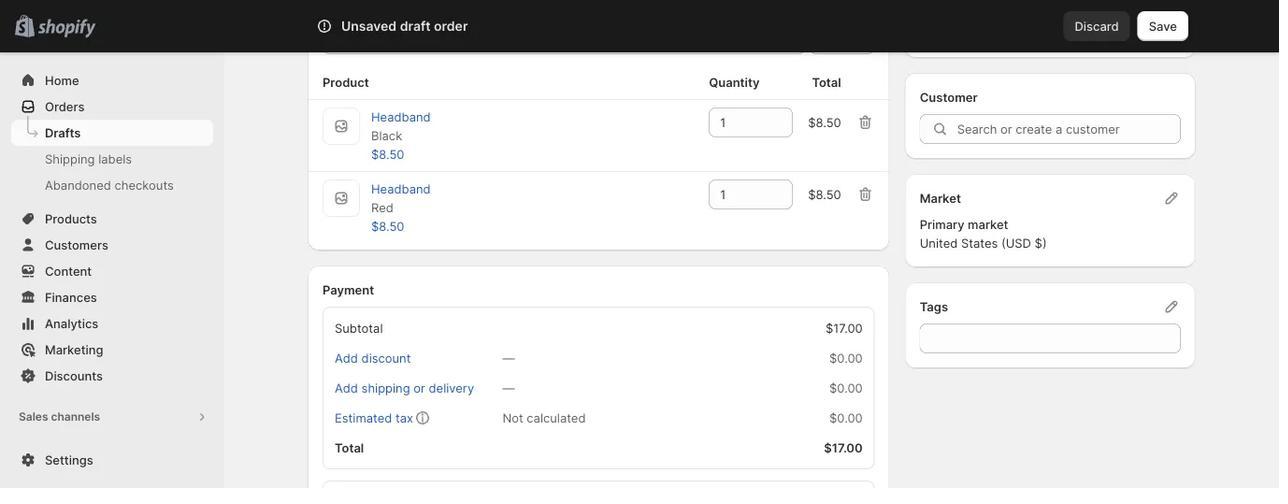 Task type: locate. For each thing, give the bounding box(es) containing it.
tax
[[396, 411, 414, 425]]

home
[[45, 73, 79, 87]]

0 vertical spatial —
[[503, 351, 515, 365]]

payment
[[323, 283, 374, 297]]

1 $0.00 from the top
[[830, 351, 863, 365]]

1 vertical spatial add
[[335, 381, 358, 395]]

black
[[371, 128, 403, 143]]

1 vertical spatial $0.00
[[830, 381, 863, 395]]

headband link for red
[[371, 182, 431, 196]]

0 vertical spatial headband
[[371, 109, 431, 124]]

customer
[[920, 90, 978, 104]]

add
[[335, 351, 358, 365], [335, 381, 358, 395]]

orders
[[45, 99, 85, 114]]

1 — from the top
[[503, 351, 515, 365]]

2 headband link from the top
[[371, 182, 431, 196]]

total right quantity
[[813, 75, 842, 89]]

add shipping or delivery button
[[324, 375, 486, 401]]

Search or create a customer text field
[[958, 114, 1182, 144]]

0 vertical spatial $0.00
[[830, 351, 863, 365]]

states
[[962, 236, 999, 250]]

2 $8.50 button from the top
[[360, 213, 416, 240]]

$8.50 button up payment
[[360, 213, 416, 240]]

None number field
[[709, 108, 766, 138], [709, 180, 766, 210], [709, 108, 766, 138], [709, 180, 766, 210]]

0 vertical spatial $17.00
[[826, 321, 863, 335]]

1 headband link from the top
[[371, 109, 431, 124]]

—
[[503, 351, 515, 365], [503, 381, 515, 395]]

unsaved draft order
[[342, 18, 468, 34]]

orders link
[[11, 94, 213, 120]]

0 vertical spatial headband link
[[371, 109, 431, 124]]

products link
[[11, 206, 213, 232]]

$0.00
[[830, 351, 863, 365], [830, 381, 863, 395], [830, 411, 863, 425]]

0 vertical spatial total
[[813, 75, 842, 89]]

None text field
[[920, 324, 1182, 354]]

united
[[920, 236, 958, 250]]

search button
[[369, 11, 911, 41]]

shipping
[[362, 381, 410, 395]]

shipping
[[45, 152, 95, 166]]

1 vertical spatial headband link
[[371, 182, 431, 196]]

1 vertical spatial $8.50 button
[[360, 213, 416, 240]]

add for add discount
[[335, 351, 358, 365]]

delivery
[[429, 381, 475, 395]]

$17.00
[[826, 321, 863, 335], [825, 441, 863, 455]]

Search products text field
[[360, 24, 806, 54]]

$17.00 for total
[[825, 441, 863, 455]]

calculated
[[527, 411, 586, 425]]

settings
[[45, 453, 93, 467]]

1 headband from the top
[[371, 109, 431, 124]]

headband link up black
[[371, 109, 431, 124]]

add for add shipping or delivery
[[335, 381, 358, 395]]

headband up black
[[371, 109, 431, 124]]

save button
[[1138, 11, 1189, 41]]

add discount button
[[324, 345, 422, 371]]

2 add from the top
[[335, 381, 358, 395]]

1 vertical spatial $17.00
[[825, 441, 863, 455]]

0 vertical spatial $8.50 button
[[360, 141, 416, 167]]

1 vertical spatial headband
[[371, 182, 431, 196]]

shipping labels
[[45, 152, 132, 166]]

total
[[813, 75, 842, 89], [335, 441, 364, 455]]

headband link
[[371, 109, 431, 124], [371, 182, 431, 196]]

2 headband from the top
[[371, 182, 431, 196]]

(usd
[[1002, 236, 1032, 250]]

0 vertical spatial add
[[335, 351, 358, 365]]

$8.50 button up headband red
[[360, 141, 416, 167]]

analytics
[[45, 316, 99, 331]]

add down subtotal
[[335, 351, 358, 365]]

$8.50 inside headband black $8.50
[[371, 147, 405, 161]]

add inside button
[[335, 351, 358, 365]]

add inside button
[[335, 381, 358, 395]]

headband up red
[[371, 182, 431, 196]]

marketing
[[45, 342, 103, 357]]

discount
[[362, 351, 411, 365]]

add up estimated
[[335, 381, 358, 395]]

unsaved
[[342, 18, 397, 34]]

home link
[[11, 67, 213, 94]]

add discount
[[335, 351, 411, 365]]

red
[[371, 200, 394, 215]]

2 $0.00 from the top
[[830, 381, 863, 395]]

drafts
[[45, 125, 81, 140]]

total down estimated
[[335, 441, 364, 455]]

headband link for black
[[371, 109, 431, 124]]

headband
[[371, 109, 431, 124], [371, 182, 431, 196]]

$)
[[1035, 236, 1048, 250]]

products
[[45, 211, 97, 226]]

$8.50
[[809, 115, 842, 130], [371, 147, 405, 161], [809, 187, 842, 202], [371, 219, 405, 233]]

discard link
[[1064, 11, 1131, 41]]

1 vertical spatial —
[[503, 381, 515, 395]]

primary
[[920, 217, 965, 232]]

discard
[[1076, 19, 1120, 33]]

$17.00 for subtotal
[[826, 321, 863, 335]]

headband link up red
[[371, 182, 431, 196]]

sales channels
[[19, 410, 100, 424]]

1 add from the top
[[335, 351, 358, 365]]

2 — from the top
[[503, 381, 515, 395]]

$8.50 button
[[360, 141, 416, 167], [360, 213, 416, 240]]

settings link
[[11, 447, 213, 473]]

2 vertical spatial $0.00
[[830, 411, 863, 425]]

1 vertical spatial total
[[335, 441, 364, 455]]



Task type: describe. For each thing, give the bounding box(es) containing it.
add shipping or delivery
[[335, 381, 475, 395]]

not
[[503, 411, 524, 425]]

discounts link
[[11, 363, 213, 389]]

market
[[920, 191, 962, 205]]

quantity
[[709, 75, 760, 89]]

abandoned checkouts
[[45, 178, 174, 192]]

save
[[1150, 19, 1178, 33]]

shipping labels link
[[11, 146, 213, 172]]

content link
[[11, 258, 213, 284]]

order
[[434, 18, 468, 34]]

not calculated
[[503, 411, 586, 425]]

estimated tax
[[335, 411, 414, 425]]

sales
[[19, 410, 48, 424]]

or
[[414, 381, 426, 395]]

analytics link
[[11, 311, 213, 337]]

headband black $8.50
[[371, 109, 431, 161]]

0 horizontal spatial total
[[335, 441, 364, 455]]

abandoned checkouts link
[[11, 172, 213, 198]]

finances
[[45, 290, 97, 305]]

customers link
[[11, 232, 213, 258]]

product
[[323, 75, 369, 89]]

3 $0.00 from the top
[[830, 411, 863, 425]]

sales channels button
[[11, 404, 213, 430]]

content
[[45, 264, 92, 278]]

$0.00 for add discount
[[830, 351, 863, 365]]

checkouts
[[115, 178, 174, 192]]

finances link
[[11, 284, 213, 311]]

$0.00 for add shipping or delivery
[[830, 381, 863, 395]]

customers
[[45, 238, 108, 252]]

market
[[969, 217, 1009, 232]]

primary market united states (usd $)
[[920, 217, 1048, 250]]

labels
[[98, 152, 132, 166]]

subtotal
[[335, 321, 383, 335]]

1 horizontal spatial total
[[813, 75, 842, 89]]

estimated tax button
[[324, 405, 425, 431]]

search
[[399, 19, 439, 33]]

— for add shipping or delivery
[[503, 381, 515, 395]]

marketing link
[[11, 337, 213, 363]]

tags
[[920, 299, 949, 314]]

headband for black
[[371, 109, 431, 124]]

estimated
[[335, 411, 392, 425]]

headband for red
[[371, 182, 431, 196]]

abandoned
[[45, 178, 111, 192]]

drafts link
[[11, 120, 213, 146]]

shopify image
[[38, 19, 96, 38]]

discounts
[[45, 369, 103, 383]]

1 $8.50 button from the top
[[360, 141, 416, 167]]

— for add discount
[[503, 351, 515, 365]]

channels
[[51, 410, 100, 424]]

draft
[[400, 18, 431, 34]]

headband red
[[371, 182, 431, 215]]



Task type: vqa. For each thing, say whether or not it's contained in the screenshot.
Newman to the right
no



